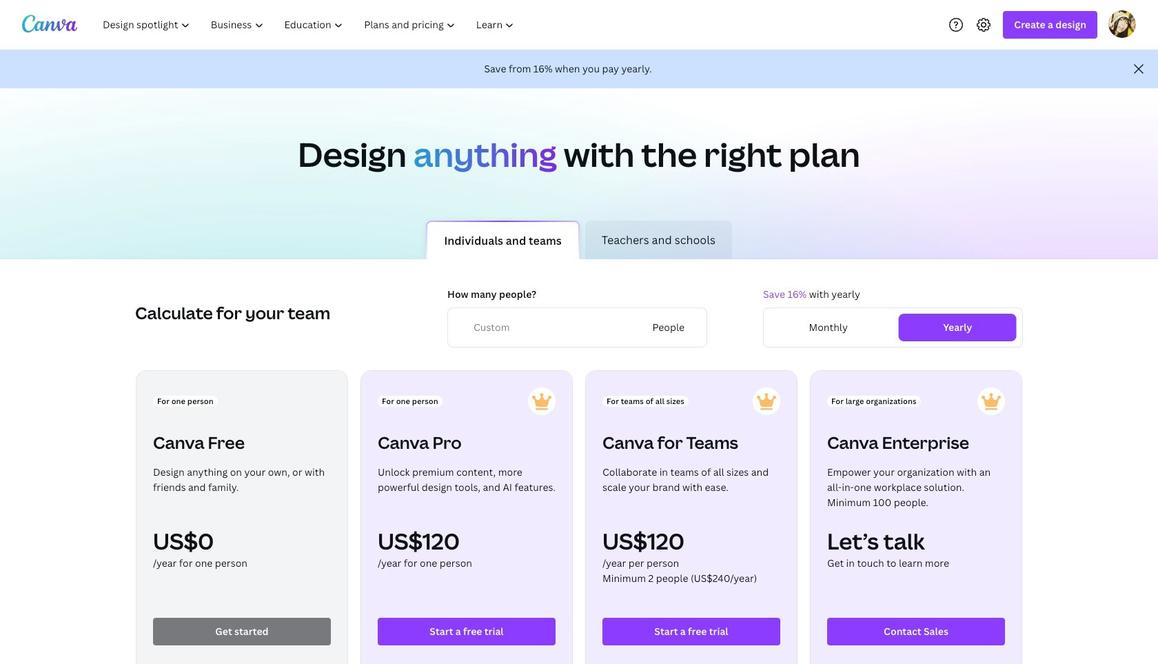 Task type: vqa. For each thing, say whether or not it's contained in the screenshot.
"Stephanie Aranda" icon
yes



Task type: locate. For each thing, give the bounding box(es) containing it.
option group
[[764, 308, 1024, 348]]

tab panel
[[0, 276, 1159, 664]]

Custom text field
[[474, 320, 638, 335]]

stephanie aranda image
[[1109, 10, 1137, 38]]



Task type: describe. For each thing, give the bounding box(es) containing it.
top level navigation element
[[94, 11, 527, 39]]



